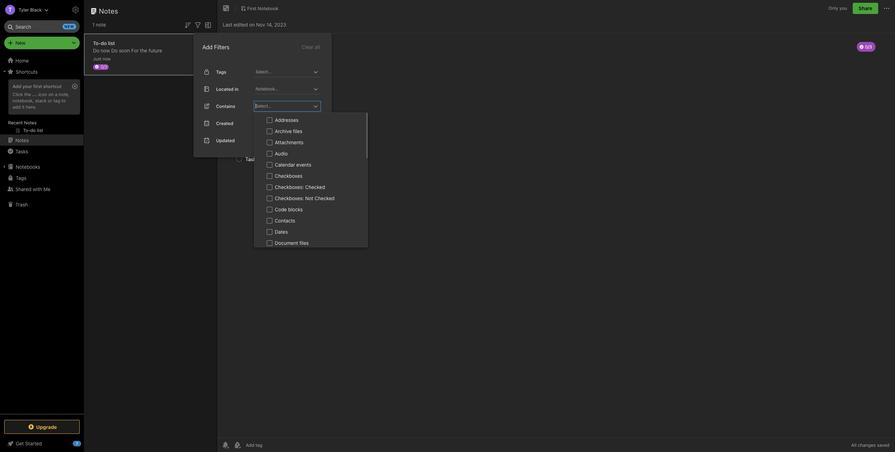 Task type: vqa. For each thing, say whether or not it's contained in the screenshot.
group
yes



Task type: describe. For each thing, give the bounding box(es) containing it.
note window element
[[217, 0, 896, 453]]

all
[[315, 44, 320, 50]]

shortcuts
[[16, 69, 38, 75]]

only
[[829, 5, 839, 11]]

shortcuts button
[[0, 66, 84, 77]]

group containing add your first shortcut
[[0, 77, 84, 137]]

get
[[16, 441, 24, 447]]

future
[[149, 47, 162, 53]]

checkboxes: for checkboxes: not checked
[[275, 195, 304, 201]]

add tag image
[[233, 441, 242, 450]]

first
[[33, 84, 42, 89]]

add for add your first shortcut
[[13, 84, 21, 89]]

files for document files
[[300, 240, 309, 246]]

Select298 checkbox
[[267, 173, 273, 179]]

Select301 checkbox
[[267, 207, 273, 213]]

1 vertical spatial checked
[[315, 195, 335, 201]]

on inside icon on a note, notebook, stack or tag to add it here.
[[48, 92, 54, 97]]

upgrade button
[[4, 420, 80, 434]]

1 vertical spatial now
[[103, 56, 111, 61]]

filters
[[214, 44, 230, 50]]

tyler
[[19, 7, 29, 12]]

archive files
[[275, 128, 303, 134]]

add for add filters
[[203, 44, 213, 50]]

0/3
[[101, 64, 107, 69]]

all changes saved
[[852, 443, 890, 448]]

the inside to-do list do now do soon for the future
[[140, 47, 147, 53]]

1 note
[[92, 22, 106, 28]]

for
[[131, 47, 139, 53]]

Tags field
[[254, 67, 321, 77]]

Select293 checkbox
[[267, 117, 273, 123]]

Select294 checkbox
[[267, 129, 273, 134]]

14,
[[267, 22, 273, 27]]

soon
[[119, 47, 130, 53]]

settings image
[[71, 6, 80, 14]]

add a reminder image
[[221, 441, 230, 450]]

edited
[[234, 22, 248, 27]]

checkboxes: not checked
[[275, 195, 335, 201]]

archive
[[275, 128, 292, 134]]

Search text field
[[9, 20, 75, 33]]

or
[[48, 98, 52, 104]]

tyler black
[[19, 7, 42, 12]]

last edited on nov 14, 2023
[[223, 22, 286, 27]]

home
[[15, 58, 29, 63]]

upgrade
[[36, 424, 57, 430]]

saved
[[877, 443, 890, 448]]

only you
[[829, 5, 848, 11]]

tree containing home
[[0, 55, 84, 414]]

events
[[297, 162, 311, 168]]

updated
[[216, 138, 235, 143]]

2 do from the left
[[111, 47, 118, 53]]

Select303 checkbox
[[267, 229, 273, 235]]

in
[[235, 86, 239, 92]]

first notebook
[[247, 5, 279, 11]]

shared with me link
[[0, 184, 84, 195]]

...
[[32, 92, 37, 97]]

first
[[247, 5, 257, 11]]

Contains field
[[254, 101, 321, 112]]

row group containing addresses
[[255, 113, 367, 453]]

Select297 checkbox
[[267, 162, 273, 168]]

shared
[[15, 186, 31, 192]]

click to collapse image
[[81, 440, 87, 448]]

located in
[[216, 86, 239, 92]]

add
[[13, 104, 21, 110]]

addresses
[[275, 117, 299, 123]]

checkboxes: checked
[[275, 184, 325, 190]]

tags button
[[0, 172, 84, 184]]

notebooks
[[16, 164, 40, 170]]

first notebook button
[[239, 3, 281, 13]]

code blocks
[[275, 207, 303, 213]]

Add tag field
[[245, 443, 298, 449]]

all
[[852, 443, 857, 448]]

add filters
[[203, 44, 230, 50]]

Select304 checkbox
[[267, 241, 273, 246]]

shared with me
[[15, 186, 50, 192]]

located
[[216, 86, 234, 92]]

me
[[43, 186, 50, 192]]

to-do list do now do soon for the future
[[93, 40, 162, 53]]

Select295 checkbox
[[267, 140, 273, 145]]

clear all button
[[301, 43, 321, 51]]

click
[[13, 92, 23, 97]]

add your first shortcut
[[13, 84, 62, 89]]

do
[[101, 40, 107, 46]]

trash link
[[0, 199, 84, 210]]

now inside to-do list do now do soon for the future
[[101, 47, 110, 53]]

2 vertical spatial notes
[[15, 137, 29, 143]]

black
[[30, 7, 42, 12]]

7
[[76, 442, 78, 446]]



Task type: locate. For each thing, give the bounding box(es) containing it.
the
[[140, 47, 147, 53], [24, 92, 31, 97]]

clear all
[[302, 44, 320, 50]]

1 vertical spatial files
[[300, 240, 309, 246]]

tasks button
[[0, 146, 84, 157]]

files for archive files
[[293, 128, 303, 134]]

now
[[101, 47, 110, 53], [103, 56, 111, 61]]

tags
[[216, 69, 226, 75], [16, 175, 26, 181]]

stack
[[35, 98, 47, 104]]

2023
[[274, 22, 286, 27]]

1 vertical spatial add
[[13, 84, 21, 89]]

1 checkboxes: from the top
[[275, 184, 304, 190]]

checkboxes:
[[275, 184, 304, 190], [275, 195, 304, 201]]

0 horizontal spatial on
[[48, 92, 54, 97]]

notes inside group
[[24, 120, 37, 126]]

1 horizontal spatial add
[[203, 44, 213, 50]]

the left ...
[[24, 92, 31, 97]]

1
[[92, 22, 95, 28]]

with
[[33, 186, 42, 192]]

0 vertical spatial checked
[[305, 184, 325, 190]]

new search field
[[9, 20, 76, 33]]

just
[[93, 56, 101, 61]]

0 vertical spatial  input text field
[[255, 84, 312, 94]]

notes up "tasks"
[[15, 137, 29, 143]]

contacts
[[275, 218, 295, 224]]

 input text field inside located in field
[[255, 84, 312, 94]]

click the ...
[[13, 92, 37, 97]]

 input text field
[[255, 67, 312, 77]]

note
[[96, 22, 106, 28]]

1 vertical spatial notes
[[24, 120, 37, 126]]

note,
[[59, 92, 69, 97]]

 input text field
[[255, 84, 312, 94], [255, 101, 312, 111]]

Add filters field
[[194, 20, 202, 29]]

document
[[275, 240, 298, 246]]

checked right not
[[315, 195, 335, 201]]

add left filters
[[203, 44, 213, 50]]

1  input text field from the top
[[255, 84, 312, 94]]

a
[[55, 92, 57, 97]]

notes link
[[0, 135, 84, 146]]

get started
[[16, 441, 42, 447]]

code
[[275, 207, 287, 213]]

nov
[[256, 22, 265, 27]]

recent
[[8, 120, 23, 126]]

Account field
[[0, 3, 49, 17]]

checked up not
[[305, 184, 325, 190]]

do down to-
[[93, 47, 99, 53]]

files up attachments
[[293, 128, 303, 134]]

checkboxes
[[275, 173, 303, 179]]

on
[[249, 22, 255, 27], [48, 92, 54, 97]]

Select300 checkbox
[[267, 196, 273, 201]]

tags inside button
[[16, 175, 26, 181]]

notes up note
[[99, 7, 118, 15]]

0 vertical spatial files
[[293, 128, 303, 134]]

home link
[[0, 55, 84, 66]]

notebooks link
[[0, 161, 84, 172]]

1 vertical spatial on
[[48, 92, 54, 97]]

the right for at top left
[[140, 47, 147, 53]]

1 vertical spatial checkboxes:
[[275, 195, 304, 201]]

notebook,
[[13, 98, 34, 104]]

more actions image
[[883, 4, 891, 13]]

1 horizontal spatial tags
[[216, 69, 226, 75]]

expand notebooks image
[[2, 164, 7, 170]]

created
[[216, 121, 233, 126]]

group
[[0, 77, 84, 137]]

 input text field for located in
[[255, 84, 312, 94]]

new
[[15, 40, 25, 46]]

now down do
[[101, 47, 110, 53]]

0 horizontal spatial the
[[24, 92, 31, 97]]

new button
[[4, 37, 80, 49]]

 input text field down  input text field
[[255, 84, 312, 94]]

just now
[[93, 56, 111, 61]]

0 horizontal spatial tags
[[16, 175, 26, 181]]

0 vertical spatial the
[[140, 47, 147, 53]]

attachments
[[275, 139, 304, 145]]

files
[[293, 128, 303, 134], [300, 240, 309, 246]]

icon
[[38, 92, 47, 97]]

contains
[[216, 103, 235, 109]]

shortcut
[[43, 84, 62, 89]]

changes
[[858, 443, 876, 448]]

add
[[203, 44, 213, 50], [13, 84, 21, 89]]

View options field
[[202, 20, 212, 29]]

checked
[[305, 184, 325, 190], [315, 195, 335, 201]]

to-
[[93, 40, 101, 46]]

2 checkboxes: from the top
[[275, 195, 304, 201]]

 input text field inside contains field
[[255, 101, 312, 111]]

now up 0/3
[[103, 56, 111, 61]]

checkboxes: for checkboxes: checked
[[275, 184, 304, 190]]

Note Editor text field
[[217, 34, 896, 438]]

tooltip
[[169, 4, 207, 18]]

0 vertical spatial checkboxes:
[[275, 184, 304, 190]]

on inside "note window" element
[[249, 22, 255, 27]]

to
[[62, 98, 66, 104]]

1 vertical spatial  input text field
[[255, 101, 312, 111]]

row group
[[255, 113, 367, 453]]

your
[[22, 84, 32, 89]]

tags up located
[[216, 69, 226, 75]]

files right document
[[300, 240, 309, 246]]

 input text field up "addresses"
[[255, 101, 312, 111]]

0 vertical spatial notes
[[99, 7, 118, 15]]

notes
[[99, 7, 118, 15], [24, 120, 37, 126], [15, 137, 29, 143]]

tree
[[0, 55, 84, 414]]

calendar
[[275, 162, 295, 168]]

blocks
[[288, 207, 303, 213]]

notes right recent
[[24, 120, 37, 126]]

expand note image
[[222, 4, 231, 13]]

0 horizontal spatial do
[[93, 47, 99, 53]]

Select299 checkbox
[[267, 185, 273, 190]]

on left a
[[48, 92, 54, 97]]

add inside group
[[13, 84, 21, 89]]

calendar events
[[275, 162, 311, 168]]

Help and Learning task checklist field
[[0, 439, 84, 450]]

last
[[223, 22, 232, 27]]

add up click
[[13, 84, 21, 89]]

started
[[25, 441, 42, 447]]

1 do from the left
[[93, 47, 99, 53]]

it
[[22, 104, 25, 110]]

recent notes
[[8, 120, 37, 126]]

on left the nov
[[249, 22, 255, 27]]

Select302 checkbox
[[267, 218, 273, 224]]

2  input text field from the top
[[255, 101, 312, 111]]

you
[[840, 5, 848, 11]]

More actions field
[[883, 3, 891, 14]]

add filters image
[[194, 21, 202, 29]]

do
[[93, 47, 99, 53], [111, 47, 118, 53]]

1 horizontal spatial the
[[140, 47, 147, 53]]

tags up shared
[[16, 175, 26, 181]]

1 vertical spatial the
[[24, 92, 31, 97]]

Located in field
[[254, 84, 321, 94]]

1 horizontal spatial do
[[111, 47, 118, 53]]

tasks
[[15, 148, 28, 154]]

checkboxes: down 'checkboxes'
[[275, 184, 304, 190]]

Select296 checkbox
[[267, 151, 273, 157]]

tag
[[53, 98, 60, 104]]

0 horizontal spatial add
[[13, 84, 21, 89]]

clear
[[302, 44, 314, 50]]

1 horizontal spatial on
[[249, 22, 255, 27]]

share
[[859, 5, 873, 11]]

do down list
[[111, 47, 118, 53]]

Sort options field
[[184, 20, 192, 29]]

document files
[[275, 240, 309, 246]]

0 vertical spatial add
[[203, 44, 213, 50]]

 input text field for contains
[[255, 101, 312, 111]]

checkboxes: up code blocks
[[275, 195, 304, 201]]

list
[[108, 40, 115, 46]]

new
[[65, 24, 74, 29]]

audio
[[275, 151, 288, 157]]

0 vertical spatial on
[[249, 22, 255, 27]]

share button
[[853, 3, 879, 14]]

1 vertical spatial tags
[[16, 175, 26, 181]]

not
[[305, 195, 313, 201]]

0 vertical spatial now
[[101, 47, 110, 53]]

0 vertical spatial tags
[[216, 69, 226, 75]]

notebook
[[258, 5, 279, 11]]



